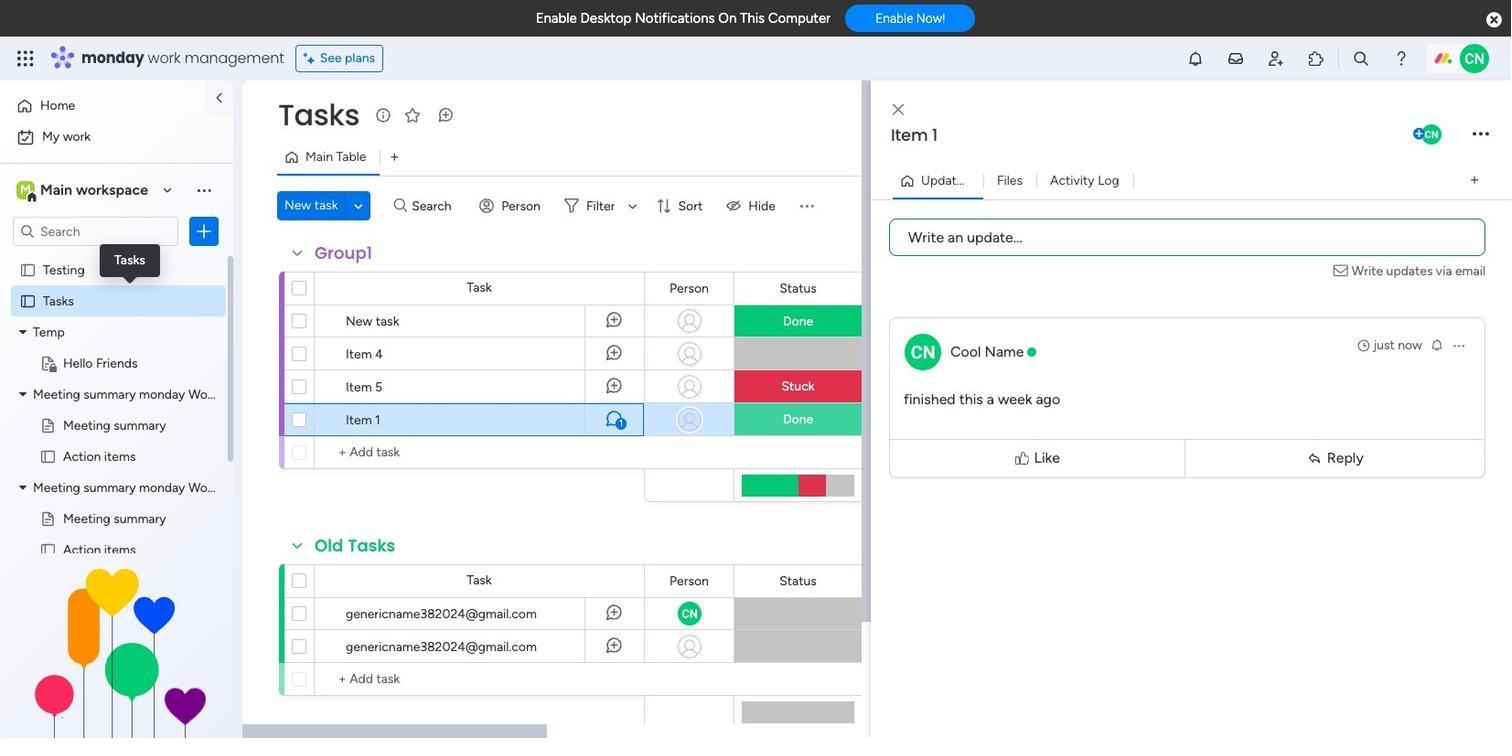 Task type: vqa. For each thing, say whether or not it's contained in the screenshot.
Working status image
no



Task type: locate. For each thing, give the bounding box(es) containing it.
update feed image
[[1227, 49, 1245, 68]]

1 horizontal spatial add view image
[[1471, 174, 1479, 188]]

caret down image
[[19, 325, 27, 338], [19, 388, 27, 400], [19, 481, 27, 494]]

lottie animation image
[[0, 554, 233, 738]]

+ Add task text field
[[324, 669, 636, 691]]

0 horizontal spatial add view image
[[391, 151, 398, 164]]

0 horizontal spatial cool name image
[[1420, 123, 1444, 146]]

1 vertical spatial caret down image
[[19, 388, 27, 400]]

dapulse close image
[[1487, 11, 1502, 29]]

public board image
[[19, 292, 37, 309], [39, 447, 57, 465], [39, 510, 57, 527], [39, 541, 57, 558]]

1 horizontal spatial cool name image
[[1460, 44, 1490, 73]]

Search in workspace field
[[38, 221, 153, 242]]

0 horizontal spatial menu image
[[195, 181, 213, 199]]

options image
[[1473, 122, 1490, 147], [195, 222, 213, 241]]

0 vertical spatial public board image
[[19, 261, 37, 278]]

show board description image
[[373, 106, 394, 124]]

2 caret down image from the top
[[19, 388, 27, 400]]

menu image
[[195, 181, 213, 199], [798, 197, 816, 215]]

search everything image
[[1352, 49, 1371, 68]]

1 horizontal spatial options image
[[1473, 122, 1490, 147]]

1 horizontal spatial menu image
[[798, 197, 816, 215]]

1 vertical spatial cool name image
[[1420, 123, 1444, 146]]

arrow down image
[[622, 195, 644, 217]]

add view image
[[391, 151, 398, 164], [1471, 174, 1479, 188]]

0 vertical spatial add view image
[[391, 151, 398, 164]]

notifications image
[[1187, 49, 1205, 68]]

+ Add task text field
[[324, 442, 636, 464]]

0 vertical spatial caret down image
[[19, 325, 27, 338]]

None field
[[274, 96, 364, 134], [887, 124, 1410, 147], [310, 242, 377, 265], [665, 279, 714, 299], [775, 279, 821, 299], [310, 534, 400, 558], [665, 571, 714, 592], [775, 571, 821, 592], [274, 96, 364, 134], [887, 124, 1410, 147], [310, 242, 377, 265], [665, 279, 714, 299], [775, 279, 821, 299], [310, 534, 400, 558], [665, 571, 714, 592], [775, 571, 821, 592]]

cool name image
[[1460, 44, 1490, 73], [1420, 123, 1444, 146]]

0 horizontal spatial options image
[[195, 222, 213, 241]]

option
[[11, 91, 195, 121], [11, 123, 222, 152], [0, 253, 233, 257]]

help image
[[1393, 49, 1411, 68]]

public board image
[[19, 261, 37, 278], [39, 416, 57, 434]]

list box
[[0, 250, 240, 685]]

private board image
[[39, 354, 57, 372]]

2 vertical spatial option
[[0, 253, 233, 257]]

1 horizontal spatial public board image
[[39, 416, 57, 434]]

1 vertical spatial add view image
[[1471, 174, 1479, 188]]

2 vertical spatial caret down image
[[19, 481, 27, 494]]



Task type: describe. For each thing, give the bounding box(es) containing it.
invite members image
[[1267, 49, 1286, 68]]

dapulse addbtn image
[[1414, 128, 1425, 140]]

0 vertical spatial options image
[[1473, 122, 1490, 147]]

monday marketplace image
[[1307, 49, 1326, 68]]

see plans image
[[303, 48, 320, 69]]

add to favorites image
[[404, 106, 422, 124]]

workspace selection element
[[13, 176, 157, 205]]

1 vertical spatial public board image
[[39, 416, 57, 434]]

select product image
[[16, 49, 35, 68]]

Search field
[[407, 193, 462, 219]]

1 vertical spatial option
[[11, 123, 222, 152]]

close image
[[893, 103, 904, 117]]

envelope o image
[[1334, 261, 1352, 280]]

0 vertical spatial cool name image
[[1460, 44, 1490, 73]]

1 caret down image from the top
[[19, 325, 27, 338]]

1 vertical spatial options image
[[195, 222, 213, 241]]

lottie animation element
[[0, 554, 233, 738]]

0 vertical spatial option
[[11, 91, 195, 121]]

dapulse drag 2 image
[[874, 389, 880, 410]]

start a board discussion image
[[437, 106, 455, 124]]

3 caret down image from the top
[[19, 481, 27, 494]]

0 horizontal spatial public board image
[[19, 261, 37, 278]]

v2 search image
[[394, 196, 407, 216]]

angle down image
[[354, 199, 363, 213]]



